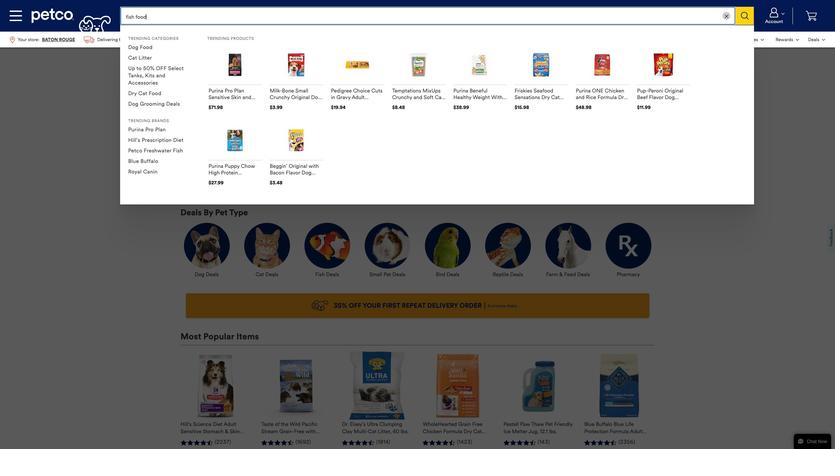 Task type: locate. For each thing, give the bounding box(es) containing it.
list item
[[279, 161, 336, 192]]

0 horizontal spatial list
[[5, 32, 146, 48]]

pet pharmacy image
[[606, 223, 652, 269]]

cat deals image
[[244, 223, 290, 269]]

dog deals image
[[184, 223, 230, 269]]

farm and feed deals image
[[546, 223, 591, 269]]

2 list from the left
[[737, 32, 830, 47]]

list
[[5, 32, 146, 48], [737, 32, 830, 47]]

1 horizontal spatial list
[[737, 32, 830, 47]]

reptile deals image
[[485, 223, 531, 269]]

bird deals image
[[425, 223, 471, 269]]

small pet deals image
[[365, 223, 411, 269]]

clear search field text image
[[725, 14, 729, 18]]

fish deals image
[[305, 223, 350, 269]]



Task type: vqa. For each thing, say whether or not it's contained in the screenshot.
Burgundy Modern Plush Bone Dog Toy
no



Task type: describe. For each thing, give the bounding box(es) containing it.
search image
[[741, 12, 749, 20]]

1 list from the left
[[5, 32, 146, 48]]

Search search field
[[120, 7, 736, 25]]



